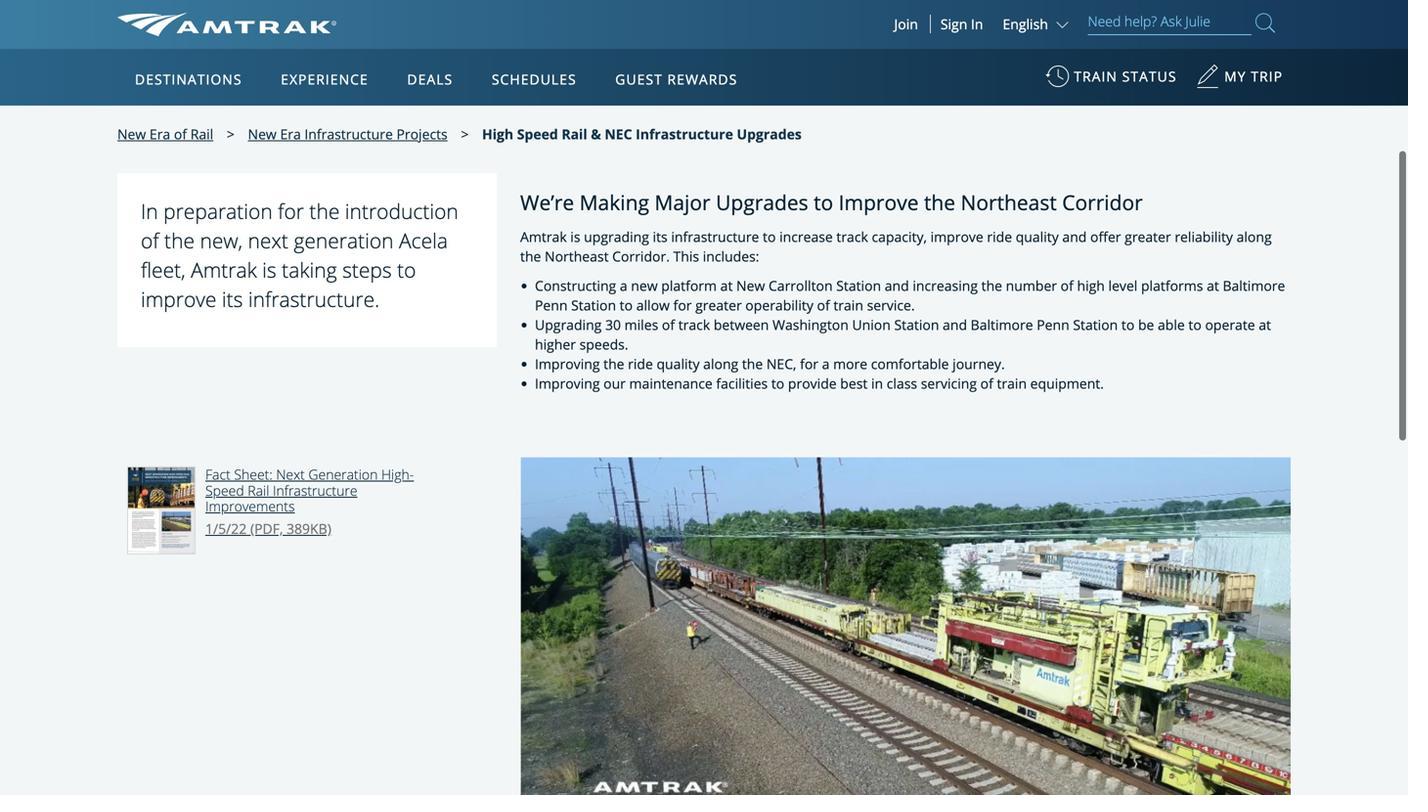 Task type: vqa. For each thing, say whether or not it's contained in the screenshot.
bottom Northeast
yes



Task type: locate. For each thing, give the bounding box(es) containing it.
era down experience on the left top of the page
[[280, 125, 301, 143]]

1 horizontal spatial a
[[822, 355, 830, 373]]

rail left &
[[562, 125, 587, 143]]

upgrades down rewards
[[737, 125, 802, 143]]

1 vertical spatial train
[[997, 374, 1027, 393]]

its up corridor.
[[653, 227, 668, 246]]

1 era from the left
[[150, 125, 170, 143]]

amtrak inside in preparation for the introduction of the new, next generation acela fleet, amtrak is taking steps to improve its infrastructure.
[[191, 256, 257, 284]]

penn up upgrading
[[535, 296, 568, 315]]

its
[[653, 227, 668, 246], [222, 285, 243, 313]]

a up the "provide"
[[822, 355, 830, 373]]

at right the operate
[[1259, 316, 1272, 334]]

0 horizontal spatial is
[[262, 256, 277, 284]]

1 vertical spatial speed
[[205, 481, 244, 500]]

deals
[[407, 70, 453, 89]]

rail down destinations popup button
[[190, 125, 213, 143]]

0 vertical spatial amtrak
[[520, 227, 567, 246]]

sign in button
[[941, 15, 983, 33]]

speed inside fact sheet: next generation high- speed rail infrastructure improvements 1/5/22 (pdf, 389kb)
[[205, 481, 244, 500]]

1 vertical spatial its
[[222, 285, 243, 313]]

improving
[[535, 355, 600, 373], [535, 374, 600, 393]]

number
[[1006, 276, 1057, 295]]

0 vertical spatial ride
[[987, 227, 1012, 246]]

application
[[190, 163, 660, 437]]

1 horizontal spatial track
[[837, 227, 868, 246]]

0 horizontal spatial rail
[[190, 125, 213, 143]]

0 horizontal spatial for
[[278, 197, 304, 225]]

the up generation
[[309, 197, 340, 225]]

northeast up number at the right top of the page
[[961, 188, 1057, 216]]

speed right high
[[517, 125, 558, 143]]

in up fleet,
[[141, 197, 158, 225]]

track down we're making major upgrades to improve the northeast corridor
[[837, 227, 868, 246]]

new
[[117, 125, 146, 143], [248, 125, 277, 143], [737, 276, 765, 295]]

0 vertical spatial improve
[[931, 227, 984, 246]]

0 horizontal spatial quality
[[657, 355, 700, 373]]

0 vertical spatial along
[[1237, 227, 1272, 246]]

rail left the next on the left bottom
[[248, 481, 269, 500]]

0 horizontal spatial train
[[834, 296, 864, 315]]

we're making major upgrades to improve the northeast corridor
[[520, 188, 1143, 216]]

train up union
[[834, 296, 864, 315]]

0 horizontal spatial greater
[[696, 296, 742, 315]]

the inside amtrak is upgrading its infrastructure to increase track capacity, improve ride quality and offer greater reliability along the northeast corridor. this includes:
[[520, 247, 541, 266]]

0 horizontal spatial and
[[885, 276, 909, 295]]

train
[[834, 296, 864, 315], [997, 374, 1027, 393]]

train down journey.
[[997, 374, 1027, 393]]

status
[[1122, 67, 1177, 86]]

and down increasing on the top of page
[[943, 316, 967, 334]]

0 horizontal spatial in
[[141, 197, 158, 225]]

for down "platform"
[[673, 296, 692, 315]]

allow
[[636, 296, 670, 315]]

0 vertical spatial speed
[[517, 125, 558, 143]]

of left high
[[1061, 276, 1074, 295]]

0 vertical spatial in
[[971, 15, 983, 33]]

the up fleet,
[[164, 226, 195, 254]]

is down the "next"
[[262, 256, 277, 284]]

trip
[[1251, 67, 1283, 86]]

0 horizontal spatial baltimore
[[971, 316, 1033, 334]]

its inside in preparation for the introduction of the new, next generation acela fleet, amtrak is taking steps to improve its infrastructure.
[[222, 285, 243, 313]]

the
[[924, 188, 956, 216], [309, 197, 340, 225], [164, 226, 195, 254], [520, 247, 541, 266], [982, 276, 1003, 295], [604, 355, 625, 373], [742, 355, 763, 373]]

0 horizontal spatial a
[[620, 276, 628, 295]]

1 vertical spatial is
[[262, 256, 277, 284]]

1 vertical spatial greater
[[696, 296, 742, 315]]

1 horizontal spatial is
[[571, 227, 581, 246]]

0 horizontal spatial ride
[[628, 355, 653, 373]]

0 horizontal spatial along
[[703, 355, 739, 373]]

1 horizontal spatial in
[[971, 15, 983, 33]]

0 vertical spatial train
[[834, 296, 864, 315]]

ride up maintenance
[[628, 355, 653, 373]]

generation
[[309, 465, 378, 484]]

0 vertical spatial greater
[[1125, 227, 1171, 246]]

the up capacity, on the right
[[924, 188, 956, 216]]

1 vertical spatial and
[[885, 276, 909, 295]]

at right platforms
[[1207, 276, 1220, 295]]

1/5/22
[[205, 519, 247, 538]]

for up the "provide"
[[800, 355, 819, 373]]

to up increase
[[814, 188, 834, 216]]

platform
[[661, 276, 717, 295]]

infrastructure
[[305, 125, 393, 143], [636, 125, 734, 143], [273, 481, 357, 500]]

northeast up constructing
[[545, 247, 609, 266]]

1 horizontal spatial ride
[[987, 227, 1012, 246]]

major
[[655, 188, 711, 216]]

1 vertical spatial track
[[679, 316, 710, 334]]

1 vertical spatial improving
[[535, 374, 600, 393]]

0 vertical spatial northeast
[[961, 188, 1057, 216]]

deals button
[[399, 52, 461, 107]]

new inside constructing a new platform at new carrollton station and increasing the number of high level platforms at baltimore penn station to allow for greater operability of train service. upgrading 30 miles of track between washington union station and baltimore penn station to be able to operate at higher speeds. improving the ride quality along the nec, for a more comfortable journey. improving our maintenance facilities to provide best in class servicing of train equipment.
[[737, 276, 765, 295]]

greater up between
[[696, 296, 742, 315]]

new era of rail link
[[117, 125, 213, 143]]

2 horizontal spatial and
[[1063, 227, 1087, 246]]

1 horizontal spatial northeast
[[961, 188, 1057, 216]]

corridor
[[1062, 188, 1143, 216]]

1 horizontal spatial along
[[1237, 227, 1272, 246]]

0 vertical spatial track
[[837, 227, 868, 246]]

a
[[620, 276, 628, 295], [822, 355, 830, 373]]

1 horizontal spatial amtrak
[[520, 227, 567, 246]]

amtrak down new,
[[191, 256, 257, 284]]

1 improving from the top
[[535, 355, 600, 373]]

1 horizontal spatial improve
[[931, 227, 984, 246]]

infrastructure up 389kb)
[[273, 481, 357, 500]]

1 vertical spatial improve
[[141, 285, 217, 313]]

1 vertical spatial along
[[703, 355, 739, 373]]

quality up maintenance
[[657, 355, 700, 373]]

1 vertical spatial for
[[673, 296, 692, 315]]

to left be
[[1122, 316, 1135, 334]]

0 vertical spatial for
[[278, 197, 304, 225]]

1 vertical spatial northeast
[[545, 247, 609, 266]]

upgrades up increase
[[716, 188, 809, 216]]

to
[[814, 188, 834, 216], [763, 227, 776, 246], [397, 256, 416, 284], [620, 296, 633, 315], [1122, 316, 1135, 334], [1189, 316, 1202, 334], [772, 374, 785, 393]]

and left the offer
[[1063, 227, 1087, 246]]

0 horizontal spatial track
[[679, 316, 710, 334]]

0 vertical spatial baltimore
[[1223, 276, 1286, 295]]

1 horizontal spatial at
[[1207, 276, 1220, 295]]

speed
[[517, 125, 558, 143], [205, 481, 244, 500]]

1 horizontal spatial train
[[997, 374, 1027, 393]]

level
[[1109, 276, 1138, 295]]

infrastructure down experience popup button
[[305, 125, 393, 143]]

banner
[[0, 0, 1408, 452]]

1 vertical spatial quality
[[657, 355, 700, 373]]

high speed rail & nec infrastructure upgrades link
[[482, 125, 802, 143]]

for inside in preparation for the introduction of the new, next generation acela fleet, amtrak is taking steps to improve its infrastructure.
[[278, 197, 304, 225]]

generation
[[294, 226, 394, 254]]

be
[[1138, 316, 1155, 334]]

a left new
[[620, 276, 628, 295]]

1 horizontal spatial quality
[[1016, 227, 1059, 246]]

track down "platform"
[[679, 316, 710, 334]]

greater right the offer
[[1125, 227, 1171, 246]]

1 horizontal spatial era
[[280, 125, 301, 143]]

0 vertical spatial is
[[571, 227, 581, 246]]

improve up increasing on the top of page
[[931, 227, 984, 246]]

0 vertical spatial and
[[1063, 227, 1087, 246]]

along right reliability
[[1237, 227, 1272, 246]]

able
[[1158, 316, 1185, 334]]

upgrading
[[535, 316, 602, 334]]

0 vertical spatial upgrades
[[737, 125, 802, 143]]

improve inside in preparation for the introduction of the new, next generation acela fleet, amtrak is taking steps to improve its infrastructure.
[[141, 285, 217, 313]]

0 horizontal spatial amtrak
[[191, 256, 257, 284]]

quality up number at the right top of the page
[[1016, 227, 1059, 246]]

acela
[[399, 226, 448, 254]]

sign
[[941, 15, 968, 33]]

2 horizontal spatial for
[[800, 355, 819, 373]]

preparation
[[163, 197, 273, 225]]

of
[[174, 125, 187, 143], [141, 226, 159, 254], [1061, 276, 1074, 295], [817, 296, 830, 315], [662, 316, 675, 334], [981, 374, 994, 393]]

1 vertical spatial penn
[[1037, 316, 1070, 334]]

the left number at the right top of the page
[[982, 276, 1003, 295]]

1 horizontal spatial rail
[[248, 481, 269, 500]]

1 horizontal spatial new
[[248, 125, 277, 143]]

amtrak
[[520, 227, 567, 246], [191, 256, 257, 284]]

new,
[[200, 226, 243, 254]]

and up service.
[[885, 276, 909, 295]]

guest rewards button
[[608, 52, 746, 107]]

389kb)
[[287, 519, 331, 538]]

improve down fleet,
[[141, 285, 217, 313]]

infrastructure inside fact sheet: next generation high- speed rail infrastructure improvements 1/5/22 (pdf, 389kb)
[[273, 481, 357, 500]]

1 vertical spatial a
[[822, 355, 830, 373]]

new down experience popup button
[[248, 125, 277, 143]]

of up the 'washington'
[[817, 296, 830, 315]]

to down acela
[[397, 256, 416, 284]]

0 vertical spatial penn
[[535, 296, 568, 315]]

upgrades
[[737, 125, 802, 143], [716, 188, 809, 216]]

servicing
[[921, 374, 977, 393]]

fact sheet: next generation high- speed rail infrastructure improvements 1/5/22 (pdf, 389kb)
[[205, 465, 414, 538]]

penn down number at the right top of the page
[[1037, 316, 1070, 334]]

0 horizontal spatial era
[[150, 125, 170, 143]]

speeds.
[[580, 335, 628, 354]]

in right sign
[[971, 15, 983, 33]]

its down new,
[[222, 285, 243, 313]]

ride inside amtrak is upgrading its infrastructure to increase track capacity, improve ride quality and offer greater reliability along the northeast corridor. this includes:
[[987, 227, 1012, 246]]

0 horizontal spatial new
[[117, 125, 146, 143]]

my
[[1225, 67, 1247, 86]]

1 vertical spatial ride
[[628, 355, 653, 373]]

1 vertical spatial baltimore
[[971, 316, 1033, 334]]

ride up number at the right top of the page
[[987, 227, 1012, 246]]

improve
[[931, 227, 984, 246], [141, 285, 217, 313]]

and
[[1063, 227, 1087, 246], [885, 276, 909, 295], [943, 316, 967, 334]]

amtrak down "we're"
[[520, 227, 567, 246]]

era down destinations popup button
[[150, 125, 170, 143]]

the up constructing
[[520, 247, 541, 266]]

is left upgrading
[[571, 227, 581, 246]]

rail inside fact sheet: next generation high- speed rail infrastructure improvements 1/5/22 (pdf, 389kb)
[[248, 481, 269, 500]]

rail
[[190, 125, 213, 143], [562, 125, 587, 143], [248, 481, 269, 500]]

english
[[1003, 15, 1048, 33]]

operability
[[746, 296, 814, 315]]

greater
[[1125, 227, 1171, 246], [696, 296, 742, 315]]

upgrading
[[584, 227, 649, 246]]

amtrak image
[[117, 13, 337, 36]]

(pdf,
[[250, 519, 283, 538]]

new for new era infrastructure projects
[[248, 125, 277, 143]]

1 horizontal spatial speed
[[517, 125, 558, 143]]

new up "operability"
[[737, 276, 765, 295]]

our
[[604, 374, 626, 393]]

best
[[840, 374, 868, 393]]

northeast inside amtrak is upgrading its infrastructure to increase track capacity, improve ride quality and offer greater reliability along the northeast corridor. this includes:
[[545, 247, 609, 266]]

baltimore up journey.
[[971, 316, 1033, 334]]

0 horizontal spatial penn
[[535, 296, 568, 315]]

to left increase
[[763, 227, 776, 246]]

new down the destinations
[[117, 125, 146, 143]]

1 vertical spatial amtrak
[[191, 256, 257, 284]]

improve inside amtrak is upgrading its infrastructure to increase track capacity, improve ride quality and offer greater reliability along the northeast corridor. this includes:
[[931, 227, 984, 246]]

1 horizontal spatial for
[[673, 296, 692, 315]]

0 horizontal spatial its
[[222, 285, 243, 313]]

0 vertical spatial its
[[653, 227, 668, 246]]

1 vertical spatial in
[[141, 197, 158, 225]]

2 vertical spatial for
[[800, 355, 819, 373]]

0 vertical spatial quality
[[1016, 227, 1059, 246]]

1 horizontal spatial penn
[[1037, 316, 1070, 334]]

speed up 1/5/22
[[205, 481, 244, 500]]

of up fleet,
[[141, 226, 159, 254]]

class
[[887, 374, 918, 393]]

2 horizontal spatial new
[[737, 276, 765, 295]]

in inside in preparation for the introduction of the new, next generation acela fleet, amtrak is taking steps to improve its infrastructure.
[[141, 197, 158, 225]]

2 vertical spatial and
[[943, 316, 967, 334]]

for up the "next"
[[278, 197, 304, 225]]

union
[[852, 316, 891, 334]]

1 horizontal spatial baltimore
[[1223, 276, 1286, 295]]

baltimore
[[1223, 276, 1286, 295], [971, 316, 1033, 334]]

station down high
[[1073, 316, 1118, 334]]

infrastructure
[[671, 227, 759, 246]]

0 vertical spatial improving
[[535, 355, 600, 373]]

platforms
[[1141, 276, 1203, 295]]

0 horizontal spatial improve
[[141, 285, 217, 313]]

baltimore up the operate
[[1223, 276, 1286, 295]]

2 era from the left
[[280, 125, 301, 143]]

equipment.
[[1031, 374, 1104, 393]]

to up 30
[[620, 296, 633, 315]]

quality
[[1016, 227, 1059, 246], [657, 355, 700, 373]]

amtrak inside amtrak is upgrading its infrastructure to increase track capacity, improve ride quality and offer greater reliability along the northeast corridor. this includes:
[[520, 227, 567, 246]]

0 horizontal spatial speed
[[205, 481, 244, 500]]

0 horizontal spatial northeast
[[545, 247, 609, 266]]

era
[[150, 125, 170, 143], [280, 125, 301, 143]]

at down includes: on the top of page
[[721, 276, 733, 295]]

the up facilities
[[742, 355, 763, 373]]

station up service.
[[836, 276, 881, 295]]

30
[[605, 316, 621, 334]]

1 horizontal spatial greater
[[1125, 227, 1171, 246]]

era for of
[[150, 125, 170, 143]]

1 horizontal spatial its
[[653, 227, 668, 246]]

along up facilities
[[703, 355, 739, 373]]

ride
[[987, 227, 1012, 246], [628, 355, 653, 373]]

washington
[[773, 316, 849, 334]]



Task type: describe. For each thing, give the bounding box(es) containing it.
constructing
[[535, 276, 616, 295]]

join button
[[883, 15, 931, 33]]

in preparation for the introduction of the new, next generation acela fleet, amtrak is taking steps to improve its infrastructure.
[[141, 197, 459, 313]]

fact sheet: fact sheet: next generation high-speed rail infrastructure improvements image
[[127, 467, 196, 555]]

experience button
[[273, 52, 376, 107]]

to down nec,
[[772, 374, 785, 393]]

of down allow
[[662, 316, 675, 334]]

more
[[833, 355, 868, 373]]

nec,
[[767, 355, 797, 373]]

constructing a new platform at new carrollton station and increasing the number of high level platforms at baltimore penn station to allow for greater operability of train service. upgrading 30 miles of track between washington union station and baltimore penn station to be able to operate at higher speeds. improving the ride quality along the nec, for a more comfortable journey. improving our maintenance facilities to provide best in class servicing of train equipment.
[[535, 276, 1286, 393]]

its inside amtrak is upgrading its infrastructure to increase track capacity, improve ride quality and offer greater reliability along the northeast corridor. this includes:
[[653, 227, 668, 246]]

facilities
[[716, 374, 768, 393]]

train status
[[1074, 67, 1177, 86]]

0 vertical spatial a
[[620, 276, 628, 295]]

experience
[[281, 70, 369, 89]]

offer
[[1091, 227, 1121, 246]]

journey.
[[953, 355, 1005, 373]]

station down service.
[[894, 316, 939, 334]]

new era infrastructure projects
[[248, 125, 448, 143]]

provide
[[788, 374, 837, 393]]

new for new era of rail
[[117, 125, 146, 143]]

ride inside constructing a new platform at new carrollton station and increasing the number of high level platforms at baltimore penn station to allow for greater operability of train service. upgrading 30 miles of track between washington union station and baltimore penn station to be able to operate at higher speeds. improving the ride quality along the nec, for a more comfortable journey. improving our maintenance facilities to provide best in class servicing of train equipment.
[[628, 355, 653, 373]]

infrastructure.
[[248, 285, 380, 313]]

of down destinations popup button
[[174, 125, 187, 143]]

carrollton
[[769, 276, 833, 295]]

schedules
[[492, 70, 577, 89]]

next
[[276, 465, 305, 484]]

nec
[[605, 125, 632, 143]]

along inside amtrak is upgrading its infrastructure to increase track capacity, improve ride quality and offer greater reliability along the northeast corridor. this includes:
[[1237, 227, 1272, 246]]

steps
[[342, 256, 392, 284]]

era for infrastructure
[[280, 125, 301, 143]]

1 horizontal spatial and
[[943, 316, 967, 334]]

new era infrastructure projects link
[[248, 125, 448, 143]]

high-
[[381, 465, 414, 484]]

we're
[[520, 188, 574, 216]]

0 horizontal spatial at
[[721, 276, 733, 295]]

improve
[[839, 188, 919, 216]]

quality inside constructing a new platform at new carrollton station and increasing the number of high level platforms at baltimore penn station to allow for greater operability of train service. upgrading 30 miles of track between washington union station and baltimore penn station to be able to operate at higher speeds. improving the ride quality along the nec, for a more comfortable journey. improving our maintenance facilities to provide best in class servicing of train equipment.
[[657, 355, 700, 373]]

track inside constructing a new platform at new carrollton station and increasing the number of high level platforms at baltimore penn station to allow for greater operability of train service. upgrading 30 miles of track between washington union station and baltimore penn station to be able to operate at higher speeds. improving the ride quality along the nec, for a more comfortable journey. improving our maintenance facilities to provide best in class servicing of train equipment.
[[679, 316, 710, 334]]

includes:
[[703, 247, 760, 266]]

introduction
[[345, 197, 459, 225]]

and inside amtrak is upgrading its infrastructure to increase track capacity, improve ride quality and offer greater reliability along the northeast corridor. this includes:
[[1063, 227, 1087, 246]]

projects
[[397, 125, 448, 143]]

greater inside amtrak is upgrading its infrastructure to increase track capacity, improve ride quality and offer greater reliability along the northeast corridor. this includes:
[[1125, 227, 1171, 246]]

Please enter your search item search field
[[1088, 10, 1252, 35]]

corridor.
[[612, 247, 670, 266]]

&
[[591, 125, 601, 143]]

between
[[714, 316, 769, 334]]

miles
[[625, 316, 659, 334]]

increase
[[780, 227, 833, 246]]

track inside amtrak is upgrading its infrastructure to increase track capacity, improve ride quality and offer greater reliability along the northeast corridor. this includes:
[[837, 227, 868, 246]]

high
[[482, 125, 514, 143]]

search icon image
[[1256, 9, 1275, 36]]

operate
[[1205, 316, 1256, 334]]

new
[[631, 276, 658, 295]]

greater inside constructing a new platform at new carrollton station and increasing the number of high level platforms at baltimore penn station to allow for greater operability of train service. upgrading 30 miles of track between washington union station and baltimore penn station to be able to operate at higher speeds. improving the ride quality along the nec, for a more comfortable journey. improving our maintenance facilities to provide best in class servicing of train equipment.
[[696, 296, 742, 315]]

new era of rail
[[117, 125, 213, 143]]

comfortable
[[871, 355, 949, 373]]

2 improving from the top
[[535, 374, 600, 393]]

train status link
[[1046, 58, 1177, 106]]

reliability
[[1175, 227, 1233, 246]]

of inside in preparation for the introduction of the new, next generation acela fleet, amtrak is taking steps to improve its infrastructure.
[[141, 226, 159, 254]]

along inside constructing a new platform at new carrollton station and increasing the number of high level platforms at baltimore penn station to allow for greater operability of train service. upgrading 30 miles of track between washington union station and baltimore penn station to be able to operate at higher speeds. improving the ride quality along the nec, for a more comfortable journey. improving our maintenance facilities to provide best in class servicing of train equipment.
[[703, 355, 739, 373]]

fleet,
[[141, 256, 185, 284]]

my trip
[[1225, 67, 1283, 86]]

to inside in preparation for the introduction of the new, next generation acela fleet, amtrak is taking steps to improve its infrastructure.
[[397, 256, 416, 284]]

1 vertical spatial upgrades
[[716, 188, 809, 216]]

amtrak is upgrading its infrastructure to increase track capacity, improve ride quality and offer greater reliability along the northeast corridor. this includes:
[[520, 227, 1272, 266]]

english button
[[1003, 15, 1073, 33]]

2 horizontal spatial at
[[1259, 316, 1272, 334]]

in
[[871, 374, 883, 393]]

regions map image
[[190, 163, 660, 437]]

of down journey.
[[981, 374, 994, 393]]

the up our
[[604, 355, 625, 373]]

is inside amtrak is upgrading its infrastructure to increase track capacity, improve ride quality and offer greater reliability along the northeast corridor. this includes:
[[571, 227, 581, 246]]

sheet:
[[234, 465, 273, 484]]

high
[[1077, 276, 1105, 295]]

service.
[[867, 296, 915, 315]]

rewards
[[668, 70, 738, 89]]

2 horizontal spatial rail
[[562, 125, 587, 143]]

high speed rail & nec infrastructure upgrades
[[482, 125, 802, 143]]

guest
[[615, 70, 663, 89]]

guest rewards
[[615, 70, 738, 89]]

to inside amtrak is upgrading its infrastructure to increase track capacity, improve ride quality and offer greater reliability along the northeast corridor. this includes:
[[763, 227, 776, 246]]

this
[[673, 247, 699, 266]]

banner containing join
[[0, 0, 1408, 452]]

quality inside amtrak is upgrading its infrastructure to increase track capacity, improve ride quality and offer greater reliability along the northeast corridor. this includes:
[[1016, 227, 1059, 246]]

fact
[[205, 465, 231, 484]]

increasing
[[913, 276, 978, 295]]

next
[[248, 226, 288, 254]]

destinations button
[[127, 52, 250, 107]]

improvements
[[205, 497, 295, 515]]

capacity,
[[872, 227, 927, 246]]

infrastructure down guest rewards
[[636, 125, 734, 143]]

station down constructing
[[571, 296, 616, 315]]

is inside in preparation for the introduction of the new, next generation acela fleet, amtrak is taking steps to improve its infrastructure.
[[262, 256, 277, 284]]

train
[[1074, 67, 1118, 86]]

to right able
[[1189, 316, 1202, 334]]

maintenance
[[629, 374, 713, 393]]

join
[[894, 15, 918, 33]]

destinations
[[135, 70, 242, 89]]

schedules link
[[484, 49, 585, 106]]



